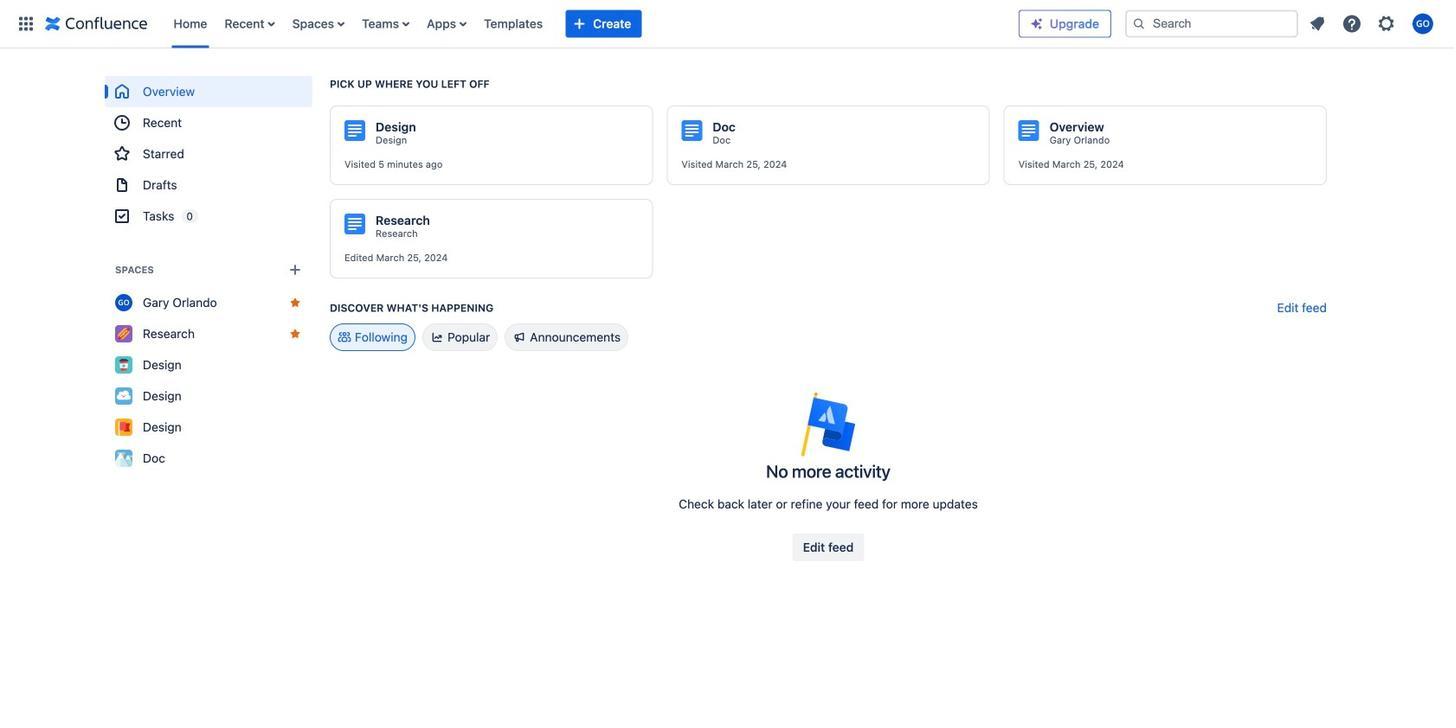 Task type: locate. For each thing, give the bounding box(es) containing it.
your profile and preferences image
[[1413, 13, 1434, 34]]

unstar this space image
[[288, 296, 302, 310], [288, 327, 302, 341]]

confluence image
[[45, 13, 148, 34], [45, 13, 148, 34]]

notification icon image
[[1307, 13, 1328, 34]]

None search field
[[1125, 10, 1299, 38]]

1 vertical spatial unstar this space image
[[288, 327, 302, 341]]

list
[[165, 0, 1019, 48], [1302, 8, 1444, 39]]

group
[[105, 76, 313, 232]]

search image
[[1132, 17, 1146, 31]]

1 horizontal spatial list
[[1302, 8, 1444, 39]]

0 vertical spatial unstar this space image
[[288, 296, 302, 310]]

0 horizontal spatial list
[[165, 0, 1019, 48]]

banner
[[0, 0, 1454, 48]]

list for 'premium' image
[[1302, 8, 1444, 39]]

2 unstar this space image from the top
[[288, 327, 302, 341]]

settings icon image
[[1376, 13, 1397, 34]]

global element
[[10, 0, 1019, 48]]



Task type: describe. For each thing, give the bounding box(es) containing it.
appswitcher icon image
[[16, 13, 36, 34]]

Search field
[[1125, 10, 1299, 38]]

help icon image
[[1342, 13, 1363, 34]]

create a space image
[[285, 260, 306, 280]]

button group group
[[793, 534, 864, 562]]

list for appswitcher icon
[[165, 0, 1019, 48]]

premium image
[[1030, 17, 1044, 31]]

1 unstar this space image from the top
[[288, 296, 302, 310]]



Task type: vqa. For each thing, say whether or not it's contained in the screenshot.
the 'Button group' 'group'
yes



